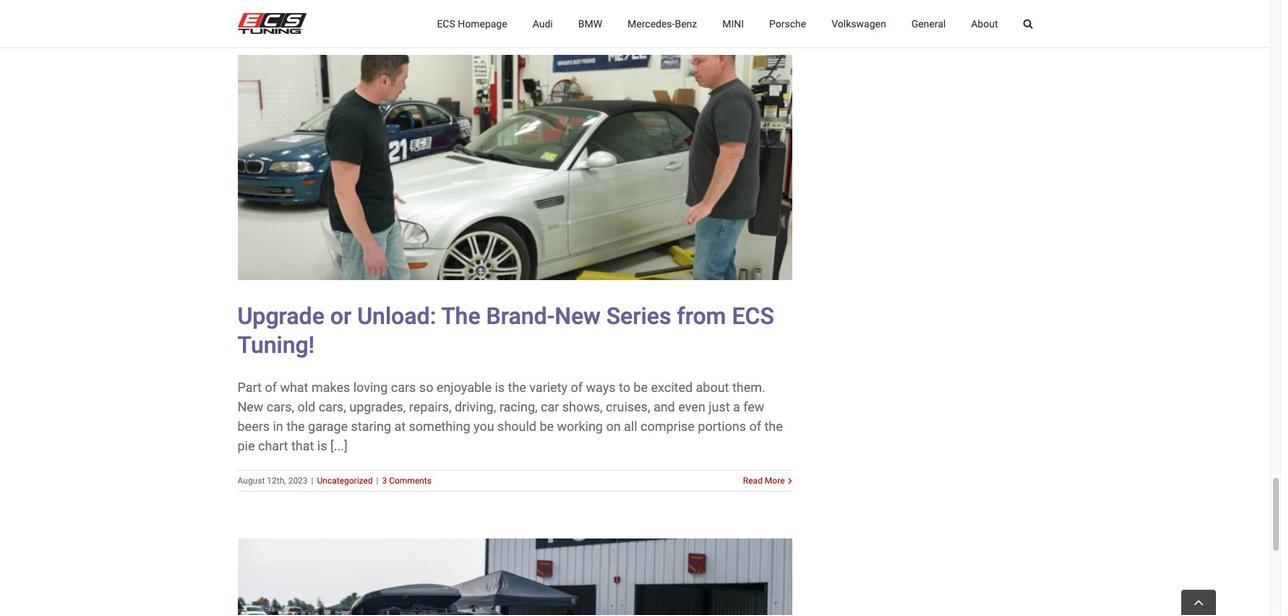Task type: locate. For each thing, give the bounding box(es) containing it.
about link
[[971, 0, 998, 47]]

read more
[[743, 476, 785, 486]]

and
[[654, 400, 675, 415]]

be
[[634, 380, 648, 395], [540, 419, 554, 434]]

unload:
[[357, 303, 436, 330]]

in
[[273, 419, 283, 434]]

be right the to
[[634, 380, 648, 395]]

1 horizontal spatial ecs
[[732, 303, 774, 330]]

cars
[[391, 380, 416, 395]]

0 horizontal spatial |
[[311, 476, 313, 486]]

is up racing,
[[495, 380, 505, 395]]

is left [...]
[[317, 439, 327, 454]]

ecs inside upgrade or unload: the brand-new series from ecs tuning!
[[732, 303, 774, 330]]

0 horizontal spatial the
[[286, 419, 305, 434]]

1 | from the left
[[311, 476, 313, 486]]

ways
[[586, 380, 616, 395]]

0 horizontal spatial of
[[265, 380, 277, 395]]

0 vertical spatial new
[[555, 303, 601, 330]]

at
[[394, 419, 406, 434]]

bmw link
[[578, 0, 602, 47]]

be down car
[[540, 419, 554, 434]]

upgrade or unload: the brand-new series from ecs tuning! image
[[238, 55, 792, 280]]

ecs tuning logo image
[[238, 13, 306, 34]]

new down part at the bottom
[[238, 400, 263, 415]]

old
[[297, 400, 315, 415]]

1 horizontal spatial cars,
[[319, 400, 346, 415]]

0 horizontal spatial is
[[317, 439, 327, 454]]

0 horizontal spatial be
[[540, 419, 554, 434]]

ecs
[[437, 18, 455, 29], [732, 303, 774, 330]]

august
[[238, 476, 265, 486]]

0 vertical spatial is
[[495, 380, 505, 395]]

3 comments link
[[382, 476, 432, 486]]

volkswagen link
[[832, 0, 886, 47]]

more
[[765, 476, 785, 486]]

cars,
[[267, 400, 294, 415], [319, 400, 346, 415]]

0 vertical spatial be
[[634, 380, 648, 395]]

cruises,
[[606, 400, 650, 415]]

uncategorized
[[317, 476, 373, 486]]

the
[[508, 380, 526, 395], [286, 419, 305, 434], [764, 419, 783, 434]]

new
[[555, 303, 601, 330], [238, 400, 263, 415]]

1 horizontal spatial of
[[571, 380, 583, 395]]

shows,
[[562, 400, 603, 415]]

|
[[311, 476, 313, 486], [376, 476, 378, 486]]

1 horizontal spatial is
[[495, 380, 505, 395]]

to
[[619, 380, 630, 395]]

audi
[[533, 18, 553, 29]]

1 horizontal spatial the
[[508, 380, 526, 395]]

new inside part of what makes loving cars so enjoyable is the variety of ways to be excited about them. new cars, old cars, upgrades, repairs, driving, racing, car shows, cruises, and even just a few beers in the garage staring at something you should be working on all comprise portions of the pie chart that is [...]
[[238, 400, 263, 415]]

should
[[497, 419, 536, 434]]

1 vertical spatial ecs
[[732, 303, 774, 330]]

porsche
[[769, 18, 806, 29]]

them.
[[732, 380, 765, 395]]

makes
[[312, 380, 350, 395]]

something
[[409, 419, 470, 434]]

from
[[677, 303, 726, 330]]

0 horizontal spatial new
[[238, 400, 263, 415]]

ecs right from
[[732, 303, 774, 330]]

series
[[606, 303, 671, 330]]

of up shows,
[[571, 380, 583, 395]]

the up racing,
[[508, 380, 526, 395]]

2 cars, from the left
[[319, 400, 346, 415]]

upgrade or unload: the brand-new series from ecs tuning!
[[238, 303, 774, 359]]

of
[[265, 380, 277, 395], [571, 380, 583, 395], [749, 419, 761, 434]]

0 horizontal spatial cars,
[[267, 400, 294, 415]]

2 horizontal spatial of
[[749, 419, 761, 434]]

general link
[[911, 0, 946, 47]]

1 vertical spatial new
[[238, 400, 263, 415]]

the down the them.
[[764, 419, 783, 434]]

0 vertical spatial ecs
[[437, 18, 455, 29]]

is
[[495, 380, 505, 395], [317, 439, 327, 454]]

beers
[[238, 419, 270, 434]]

ecs homepage
[[437, 18, 507, 29]]

new left series
[[555, 303, 601, 330]]

1 horizontal spatial |
[[376, 476, 378, 486]]

or
[[330, 303, 352, 330]]

car
[[541, 400, 559, 415]]

1 horizontal spatial new
[[555, 303, 601, 330]]

ecs left homepage
[[437, 18, 455, 29]]

loving
[[353, 380, 388, 395]]

12th,
[[267, 476, 286, 486]]

| left 3
[[376, 476, 378, 486]]

what
[[280, 380, 308, 395]]

racing,
[[499, 400, 538, 415]]

brand-
[[486, 303, 555, 330]]

all
[[624, 419, 637, 434]]

ecs homepage link
[[437, 0, 507, 47]]

join us at mpact 2023! image
[[238, 539, 792, 616]]

cars, down makes
[[319, 400, 346, 415]]

2023
[[288, 476, 308, 486]]

bmw
[[578, 18, 602, 29]]

0 horizontal spatial ecs
[[437, 18, 455, 29]]

garage
[[308, 419, 348, 434]]

2 horizontal spatial the
[[764, 419, 783, 434]]

repairs,
[[409, 400, 451, 415]]

of down few at right bottom
[[749, 419, 761, 434]]

cars, up in
[[267, 400, 294, 415]]

| right 2023
[[311, 476, 313, 486]]

mercedes-
[[628, 18, 675, 29]]

part
[[238, 380, 262, 395]]

the right in
[[286, 419, 305, 434]]

1 cars, from the left
[[267, 400, 294, 415]]

about
[[971, 18, 998, 29]]

mini link
[[722, 0, 744, 47]]

of right part at the bottom
[[265, 380, 277, 395]]



Task type: vqa. For each thing, say whether or not it's contained in the screenshot.
we
no



Task type: describe. For each thing, give the bounding box(es) containing it.
1 horizontal spatial be
[[634, 380, 648, 395]]

even
[[678, 400, 705, 415]]

volkswagen
[[832, 18, 886, 29]]

part of what makes loving cars so enjoyable is the variety of ways to be excited about them. new cars, old cars, upgrades, repairs, driving, racing, car shows, cruises, and even just a few beers in the garage staring at something you should be working on all comprise portions of the pie chart that is [...]
[[238, 380, 783, 454]]

upgrade or unload: the brand-new series from ecs tuning! link
[[238, 303, 774, 359]]

a
[[733, 400, 740, 415]]

upgrade
[[238, 303, 325, 330]]

benz
[[675, 18, 697, 29]]

pie
[[238, 439, 255, 454]]

portions
[[698, 419, 746, 434]]

1 vertical spatial is
[[317, 439, 327, 454]]

mercedes-benz
[[628, 18, 697, 29]]

upgrades,
[[349, 400, 406, 415]]

about
[[696, 380, 729, 395]]

read
[[743, 476, 763, 486]]

tuning!
[[238, 332, 315, 359]]

comments
[[389, 476, 432, 486]]

2 | from the left
[[376, 476, 378, 486]]

you
[[474, 419, 494, 434]]

uncategorized link
[[317, 476, 373, 486]]

comprise
[[641, 419, 695, 434]]

3
[[382, 476, 387, 486]]

so
[[419, 380, 433, 395]]

variety
[[529, 380, 568, 395]]

excited
[[651, 380, 693, 395]]

just
[[709, 400, 730, 415]]

new inside upgrade or unload: the brand-new series from ecs tuning!
[[555, 303, 601, 330]]

general
[[911, 18, 946, 29]]

staring
[[351, 419, 391, 434]]

august 12th, 2023 | uncategorized | 3 comments
[[238, 476, 432, 486]]

porsche link
[[769, 0, 806, 47]]

[...]
[[330, 439, 348, 454]]

homepage
[[458, 18, 507, 29]]

enjoyable
[[437, 380, 492, 395]]

that
[[291, 439, 314, 454]]

audi link
[[533, 0, 553, 47]]

on
[[606, 419, 621, 434]]

1 vertical spatial be
[[540, 419, 554, 434]]

few
[[743, 400, 764, 415]]

the
[[441, 303, 480, 330]]

driving,
[[455, 400, 496, 415]]

chart
[[258, 439, 288, 454]]

mini
[[722, 18, 744, 29]]

mercedes-benz link
[[628, 0, 697, 47]]

working
[[557, 419, 603, 434]]

read more link
[[743, 475, 785, 488]]



